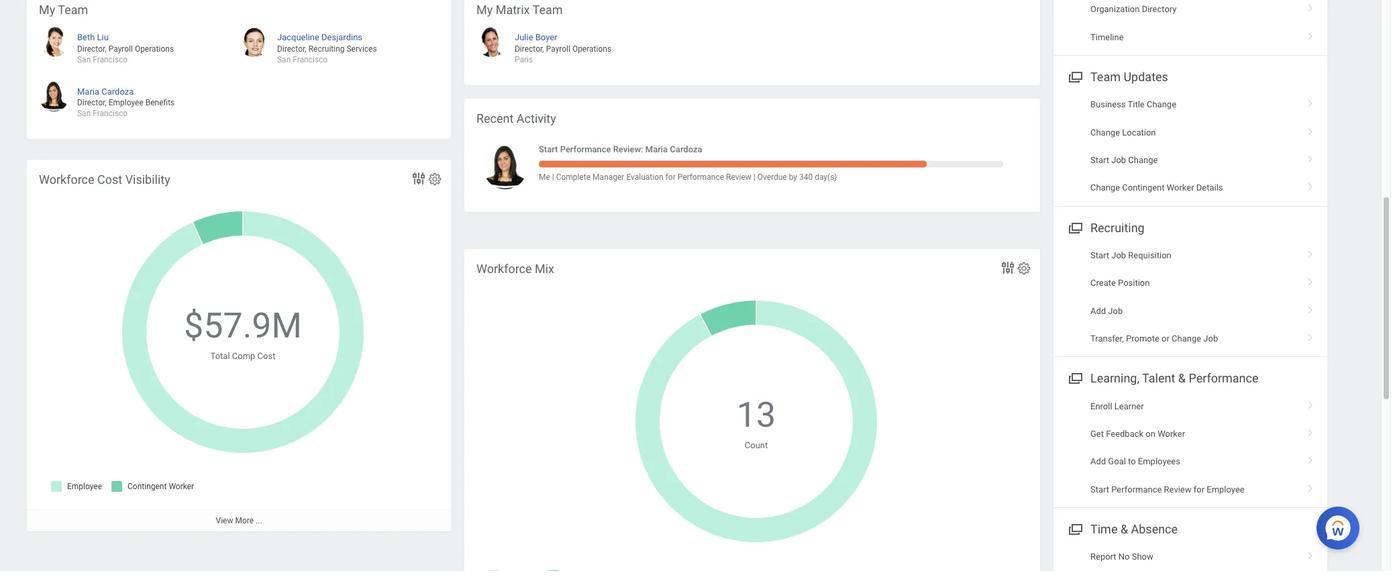 Task type: vqa. For each thing, say whether or not it's contained in the screenshot.
chevron right icon in Get Feedback on Worker link
yes



Task type: locate. For each thing, give the bounding box(es) containing it.
1 horizontal spatial payroll
[[546, 44, 571, 53]]

1 vertical spatial add
[[1091, 457, 1107, 467]]

for inside the recent activity element
[[666, 172, 676, 182]]

show
[[1133, 552, 1154, 562]]

chevron right image inside timeline link
[[1303, 27, 1320, 41]]

for down add goal to employees link
[[1194, 485, 1205, 495]]

job down the change location
[[1112, 155, 1127, 165]]

director, for beth
[[77, 44, 107, 53]]

4 chevron right image from the top
[[1303, 150, 1320, 164]]

by
[[789, 172, 798, 182]]

francisco down liu
[[93, 55, 128, 64]]

san down beth
[[77, 55, 91, 64]]

0 horizontal spatial review
[[727, 172, 752, 182]]

2 payroll from the left
[[546, 44, 571, 53]]

1 horizontal spatial team
[[533, 3, 563, 17]]

cost
[[97, 173, 122, 187], [258, 351, 276, 361]]

title
[[1128, 99, 1145, 110]]

menu group image
[[1066, 369, 1084, 387]]

chevron right image inside get feedback on worker link
[[1303, 424, 1320, 438]]

1 operations from the left
[[135, 44, 174, 53]]

matrix
[[496, 3, 530, 17]]

job up create position at the right
[[1112, 250, 1127, 260]]

francisco down maria cardoza
[[93, 109, 128, 118]]

0 vertical spatial add
[[1091, 306, 1107, 316]]

add inside "link"
[[1091, 306, 1107, 316]]

francisco inside director, employee benefits san francisco
[[93, 109, 128, 118]]

1 my from the left
[[39, 3, 55, 17]]

francisco inside director, payroll operations san francisco
[[93, 55, 128, 64]]

maria
[[77, 86, 99, 97], [646, 144, 668, 155]]

payroll for boyer
[[546, 44, 571, 53]]

1 vertical spatial workforce
[[477, 262, 532, 276]]

job
[[1112, 155, 1127, 165], [1112, 250, 1127, 260], [1109, 306, 1124, 316], [1204, 334, 1219, 344]]

start for start performance review:  maria cardoza
[[539, 144, 558, 155]]

get feedback on worker
[[1091, 429, 1186, 439]]

director, down "jacqueline"
[[277, 44, 307, 53]]

director, up paris
[[515, 44, 544, 53]]

start
[[539, 144, 558, 155], [1091, 155, 1110, 165], [1091, 250, 1110, 260], [1091, 485, 1110, 495]]

chevron right image for report no show
[[1303, 547, 1320, 561]]

0 horizontal spatial operations
[[135, 44, 174, 53]]

chevron right image
[[1303, 0, 1320, 13], [1303, 178, 1320, 192], [1303, 273, 1320, 287], [1303, 424, 1320, 438], [1303, 547, 1320, 561]]

visibility
[[125, 173, 170, 187]]

chevron right image inside add job "link"
[[1303, 301, 1320, 315]]

francisco for liu
[[93, 55, 128, 64]]

operations
[[135, 44, 174, 53], [573, 44, 612, 53]]

2 chevron right image from the top
[[1303, 95, 1320, 108]]

1 horizontal spatial cost
[[258, 351, 276, 361]]

add job link
[[1054, 297, 1328, 325]]

4 chevron right image from the top
[[1303, 424, 1320, 438]]

0 horizontal spatial cardoza
[[102, 86, 134, 97]]

8 chevron right image from the top
[[1303, 397, 1320, 410]]

director,
[[77, 44, 107, 53], [277, 44, 307, 53], [515, 44, 544, 53], [77, 98, 107, 108]]

1 chevron right image from the top
[[1303, 27, 1320, 41]]

5 chevron right image from the top
[[1303, 547, 1320, 561]]

2 chevron right image from the top
[[1303, 178, 1320, 192]]

payroll inside director, payroll operations san francisco
[[109, 44, 133, 53]]

payroll
[[109, 44, 133, 53], [546, 44, 571, 53]]

my for my matrix team
[[477, 3, 493, 17]]

...
[[256, 516, 262, 526]]

team inside "element"
[[533, 3, 563, 17]]

start down the change location
[[1091, 155, 1110, 165]]

learning, talent & performance
[[1091, 372, 1259, 386]]

configure and view chart data image for $57.9m
[[411, 171, 427, 187]]

1 horizontal spatial workforce
[[477, 262, 532, 276]]

1 payroll from the left
[[109, 44, 133, 53]]

updates
[[1124, 70, 1169, 84]]

chevron right image for organization directory
[[1303, 0, 1320, 13]]

0 horizontal spatial maria
[[77, 86, 99, 97]]

cardoza up me  |  complete manager evaluation for performance review  |  overdue by 340 day(s)
[[670, 144, 703, 155]]

change right the title at the right top of the page
[[1148, 99, 1177, 110]]

san
[[77, 55, 91, 64], [277, 55, 291, 64], [77, 109, 91, 118]]

chevron right image inside the change contingent worker details 'link'
[[1303, 178, 1320, 192]]

1 horizontal spatial for
[[1194, 485, 1205, 495]]

1 horizontal spatial my
[[477, 3, 493, 17]]

1 vertical spatial maria
[[646, 144, 668, 155]]

3 menu group image from the top
[[1066, 520, 1084, 538]]

maria up director, employee benefits san francisco at the left
[[77, 86, 99, 97]]

menu group image for team updates
[[1066, 67, 1084, 85]]

configure and view chart data image left 'configure workforce mix' image
[[1001, 260, 1017, 276]]

san inside director, recruiting services san francisco
[[277, 55, 291, 64]]

list containing business title change
[[1054, 91, 1328, 202]]

1 chevron right image from the top
[[1303, 0, 1320, 13]]

san down "jacqueline"
[[277, 55, 291, 64]]

review left the overdue
[[727, 172, 752, 182]]

1 add from the top
[[1091, 306, 1107, 316]]

francisco down jacqueline desjardins
[[293, 55, 328, 64]]

report no show
[[1091, 552, 1154, 562]]

director, inside director, payroll operations san francisco
[[77, 44, 107, 53]]

| left the overdue
[[754, 172, 756, 182]]

workforce mix
[[477, 262, 555, 276]]

review inside the recent activity element
[[727, 172, 752, 182]]

director, inside director, payroll operations paris
[[515, 44, 544, 53]]

worker
[[1168, 183, 1195, 193], [1158, 429, 1186, 439]]

chevron right image for add goal to employees
[[1303, 452, 1320, 466]]

configure and view chart data image
[[411, 171, 427, 187], [1001, 260, 1017, 276]]

recruiting inside director, recruiting services san francisco
[[309, 44, 345, 53]]

business title change link
[[1054, 91, 1328, 119]]

jacqueline desjardins link
[[277, 30, 363, 42]]

review:
[[614, 144, 644, 155]]

cardoza up director, employee benefits san francisco at the left
[[102, 86, 134, 97]]

0 horizontal spatial my
[[39, 3, 55, 17]]

0 horizontal spatial cost
[[97, 173, 122, 187]]

configure and view chart data image left configure workforce cost visibility icon
[[411, 171, 427, 187]]

0 vertical spatial &
[[1179, 372, 1186, 386]]

list containing beth liu
[[39, 20, 439, 129]]

2 menu group image from the top
[[1066, 218, 1084, 236]]

menu group image
[[1066, 67, 1084, 85], [1066, 218, 1084, 236], [1066, 520, 1084, 538]]

5 chevron right image from the top
[[1303, 246, 1320, 259]]

my matrix team element
[[465, 0, 1041, 85]]

employees
[[1139, 457, 1181, 467]]

add down create
[[1091, 306, 1107, 316]]

chevron right image inside 'change location' link
[[1303, 123, 1320, 136]]

francisco for desjardins
[[293, 55, 328, 64]]

list containing enroll learner
[[1054, 393, 1328, 504]]

transfer,
[[1091, 334, 1125, 344]]

performance up enroll learner link
[[1189, 372, 1259, 386]]

0 vertical spatial cardoza
[[102, 86, 134, 97]]

1 vertical spatial cost
[[258, 351, 276, 361]]

2 add from the top
[[1091, 457, 1107, 467]]

san inside director, payroll operations san francisco
[[77, 55, 91, 64]]

340
[[800, 172, 813, 182]]

change inside 'link'
[[1091, 183, 1121, 193]]

mix
[[535, 262, 555, 276]]

chevron right image inside add goal to employees link
[[1303, 452, 1320, 466]]

transfer, promote or change job
[[1091, 334, 1219, 344]]

my team
[[39, 3, 88, 17]]

maria right review:
[[646, 144, 668, 155]]

chevron right image inside report no show link
[[1303, 547, 1320, 561]]

7 chevron right image from the top
[[1303, 329, 1320, 342]]

2 vertical spatial menu group image
[[1066, 520, 1084, 538]]

configure workforce cost visibility image
[[428, 172, 443, 187]]

chevron right image for enroll learner
[[1303, 397, 1320, 410]]

1 horizontal spatial &
[[1179, 372, 1186, 386]]

chevron right image for business title change
[[1303, 95, 1320, 108]]

chevron right image for start job requisition
[[1303, 246, 1320, 259]]

san for jacqueline desjardins
[[277, 55, 291, 64]]

my inside 'element'
[[39, 3, 55, 17]]

review
[[727, 172, 752, 182], [1165, 485, 1192, 495]]

cost right comp
[[258, 351, 276, 361]]

team up business
[[1091, 70, 1121, 84]]

start performance review for employee link
[[1054, 476, 1328, 504]]

for right evaluation
[[666, 172, 676, 182]]

start inside "link"
[[1091, 155, 1110, 165]]

payroll down liu
[[109, 44, 133, 53]]

cost left visibility
[[97, 173, 122, 187]]

change
[[1148, 99, 1177, 110], [1091, 127, 1121, 137], [1129, 155, 1159, 165], [1091, 183, 1121, 193], [1172, 334, 1202, 344]]

$57.9m
[[184, 306, 302, 347]]

start up create
[[1091, 250, 1110, 260]]

director, inside director, recruiting services san francisco
[[277, 44, 307, 53]]

1 horizontal spatial maria
[[646, 144, 668, 155]]

1 vertical spatial cardoza
[[670, 144, 703, 155]]

employee down maria cardoza
[[109, 98, 144, 108]]

add goal to employees
[[1091, 457, 1181, 467]]

0 vertical spatial recruiting
[[309, 44, 345, 53]]

organization directory
[[1091, 4, 1177, 14]]

1 vertical spatial recruiting
[[1091, 221, 1145, 235]]

maria inside the recent activity element
[[646, 144, 668, 155]]

director, for jacqueline
[[277, 44, 307, 53]]

team up beth
[[58, 3, 88, 17]]

0 vertical spatial menu group image
[[1066, 67, 1084, 85]]

recruiting down jacqueline desjardins
[[309, 44, 345, 53]]

enroll learner
[[1091, 401, 1145, 411]]

employee
[[109, 98, 144, 108], [1208, 485, 1245, 495]]

review down add goal to employees link
[[1165, 485, 1192, 495]]

list
[[1054, 0, 1328, 51], [39, 20, 439, 129], [1054, 91, 1328, 202], [1054, 242, 1328, 353], [1054, 393, 1328, 504]]

director, inside director, employee benefits san francisco
[[77, 98, 107, 108]]

chevron right image inside enroll learner link
[[1303, 397, 1320, 410]]

configure and view chart data image for 13
[[1001, 260, 1017, 276]]

1 horizontal spatial review
[[1165, 485, 1192, 495]]

payroll inside director, payroll operations paris
[[546, 44, 571, 53]]

3 chevron right image from the top
[[1303, 273, 1320, 287]]

director, down maria cardoza
[[77, 98, 107, 108]]

13 count
[[737, 395, 776, 450]]

start down goal
[[1091, 485, 1110, 495]]

start inside the recent activity element
[[539, 144, 558, 155]]

chevron right image inside start performance review for employee link
[[1303, 480, 1320, 493]]

start job change
[[1091, 155, 1159, 165]]

workforce cost visibility element
[[27, 160, 451, 532]]

for
[[666, 172, 676, 182], [1194, 485, 1205, 495]]

2 my from the left
[[477, 3, 493, 17]]

1 horizontal spatial configure and view chart data image
[[1001, 260, 1017, 276]]

san down maria cardoza
[[77, 109, 91, 118]]

3 chevron right image from the top
[[1303, 123, 1320, 136]]

0 vertical spatial configure and view chart data image
[[411, 171, 427, 187]]

& right the time
[[1121, 523, 1129, 537]]

1 vertical spatial menu group image
[[1066, 218, 1084, 236]]

goal
[[1109, 457, 1127, 467]]

chevron right image inside organization directory link
[[1303, 0, 1320, 13]]

chevron right image inside transfer, promote or change job link
[[1303, 329, 1320, 342]]

10 chevron right image from the top
[[1303, 480, 1320, 493]]

change inside 'change location' link
[[1091, 127, 1121, 137]]

1 vertical spatial configure and view chart data image
[[1001, 260, 1017, 276]]

1 horizontal spatial operations
[[573, 44, 612, 53]]

change down the start job change
[[1091, 183, 1121, 193]]

chevron right image for start job change
[[1303, 150, 1320, 164]]

recent
[[477, 111, 514, 126]]

learning,
[[1091, 372, 1140, 386]]

start job change link
[[1054, 146, 1328, 174]]

0 vertical spatial review
[[727, 172, 752, 182]]

julie
[[515, 32, 534, 42]]

1 vertical spatial review
[[1165, 485, 1192, 495]]

0 horizontal spatial &
[[1121, 523, 1129, 537]]

add job
[[1091, 306, 1124, 316]]

add goal to employees link
[[1054, 448, 1328, 476]]

job down create position at the right
[[1109, 306, 1124, 316]]

1 horizontal spatial |
[[754, 172, 756, 182]]

chevron right image for create position
[[1303, 273, 1320, 287]]

or
[[1162, 334, 1170, 344]]

cardoza inside the recent activity element
[[670, 144, 703, 155]]

chevron right image
[[1303, 27, 1320, 41], [1303, 95, 1320, 108], [1303, 123, 1320, 136], [1303, 150, 1320, 164], [1303, 246, 1320, 259], [1303, 301, 1320, 315], [1303, 329, 1320, 342], [1303, 397, 1320, 410], [1303, 452, 1320, 466], [1303, 480, 1320, 493]]

menu group image for recruiting
[[1066, 218, 1084, 236]]

0 horizontal spatial employee
[[109, 98, 144, 108]]

1 horizontal spatial cardoza
[[670, 144, 703, 155]]

9 chevron right image from the top
[[1303, 452, 1320, 466]]

change down business
[[1091, 127, 1121, 137]]

0 vertical spatial cost
[[97, 173, 122, 187]]

configure and view chart data image inside workforce cost visibility element
[[411, 171, 427, 187]]

list inside the my team 'element'
[[39, 20, 439, 129]]

change up contingent at top
[[1129, 155, 1159, 165]]

2 operations from the left
[[573, 44, 612, 53]]

payroll down boyer
[[546, 44, 571, 53]]

talent
[[1143, 372, 1176, 386]]

0 horizontal spatial configure and view chart data image
[[411, 171, 427, 187]]

1 menu group image from the top
[[1066, 67, 1084, 85]]

start job requisition link
[[1054, 242, 1328, 269]]

director, for maria
[[77, 98, 107, 108]]

workforce
[[39, 173, 94, 187], [477, 262, 532, 276]]

configure and view chart data image inside workforce mix element
[[1001, 260, 1017, 276]]

activity
[[517, 111, 556, 126]]

0 horizontal spatial payroll
[[109, 44, 133, 53]]

| right me
[[552, 172, 554, 182]]

operations inside director, payroll operations paris
[[573, 44, 612, 53]]

report
[[1091, 552, 1117, 562]]

0 vertical spatial employee
[[109, 98, 144, 108]]

1 vertical spatial &
[[1121, 523, 1129, 537]]

employee down add goal to employees link
[[1208, 485, 1245, 495]]

0 horizontal spatial for
[[666, 172, 676, 182]]

change inside transfer, promote or change job link
[[1172, 334, 1202, 344]]

0 horizontal spatial |
[[552, 172, 554, 182]]

1 vertical spatial employee
[[1208, 485, 1245, 495]]

1 vertical spatial worker
[[1158, 429, 1186, 439]]

& right talent
[[1179, 372, 1186, 386]]

|
[[552, 172, 554, 182], [754, 172, 756, 182]]

chevron right image for change location
[[1303, 123, 1320, 136]]

maria cardoza link
[[77, 84, 134, 97]]

0 horizontal spatial workforce
[[39, 173, 94, 187]]

worker left details at right
[[1168, 183, 1195, 193]]

business
[[1091, 99, 1126, 110]]

0 vertical spatial maria
[[77, 86, 99, 97]]

1 horizontal spatial employee
[[1208, 485, 1245, 495]]

get
[[1091, 429, 1105, 439]]

list containing organization directory
[[1054, 0, 1328, 51]]

my inside "element"
[[477, 3, 493, 17]]

francisco inside director, recruiting services san francisco
[[293, 55, 328, 64]]

list containing start job requisition
[[1054, 242, 1328, 353]]

cardoza inside 'list item'
[[102, 86, 134, 97]]

organization
[[1091, 4, 1140, 14]]

workforce cost visibility
[[39, 173, 170, 187]]

cardoza
[[102, 86, 134, 97], [670, 144, 703, 155]]

6 chevron right image from the top
[[1303, 301, 1320, 315]]

francisco for cardoza
[[93, 109, 128, 118]]

chevron right image inside start job requisition link
[[1303, 246, 1320, 259]]

performance up complete
[[560, 144, 611, 155]]

operations inside director, payroll operations san francisco
[[135, 44, 174, 53]]

recruiting up start job requisition
[[1091, 221, 1145, 235]]

total
[[211, 351, 230, 361]]

review inside start performance review for employee link
[[1165, 485, 1192, 495]]

0 horizontal spatial team
[[58, 3, 88, 17]]

0 vertical spatial worker
[[1168, 183, 1195, 193]]

chevron right image inside create position link
[[1303, 273, 1320, 287]]

0 vertical spatial for
[[666, 172, 676, 182]]

san inside director, employee benefits san francisco
[[77, 109, 91, 118]]

change inside start job change "link"
[[1129, 155, 1159, 165]]

add left goal
[[1091, 457, 1107, 467]]

0 horizontal spatial recruiting
[[309, 44, 345, 53]]

francisco
[[93, 55, 128, 64], [293, 55, 328, 64], [93, 109, 128, 118]]

start up me
[[539, 144, 558, 155]]

manager
[[593, 172, 625, 182]]

worker right on
[[1158, 429, 1186, 439]]

cost inside $57.9m total comp cost
[[258, 351, 276, 361]]

change right or
[[1172, 334, 1202, 344]]

chevron right image for transfer, promote or change job
[[1303, 329, 1320, 342]]

chevron right image inside start job change "link"
[[1303, 150, 1320, 164]]

team up boyer
[[533, 3, 563, 17]]

performance
[[560, 144, 611, 155], [678, 172, 725, 182], [1189, 372, 1259, 386], [1112, 485, 1163, 495]]

director, down the beth liu
[[77, 44, 107, 53]]

0 vertical spatial workforce
[[39, 173, 94, 187]]

menu group image for time & absence
[[1066, 520, 1084, 538]]

chevron right image inside business title change link
[[1303, 95, 1320, 108]]



Task type: describe. For each thing, give the bounding box(es) containing it.
workforce for $57.9m
[[39, 173, 94, 187]]

recent activity element
[[465, 99, 1041, 212]]

demo_f070.png image
[[483, 145, 528, 189]]

$57.9m button
[[184, 303, 304, 350]]

business title change
[[1091, 99, 1177, 110]]

report no show link
[[1054, 543, 1328, 571]]

2 horizontal spatial team
[[1091, 70, 1121, 84]]

chevron right image for change contingent worker details
[[1303, 178, 1320, 192]]

start job requisition
[[1091, 250, 1172, 260]]

operations for julie boyer
[[573, 44, 612, 53]]

list for learning, talent & performance
[[1054, 393, 1328, 504]]

complete
[[556, 172, 591, 182]]

team inside 'element'
[[58, 3, 88, 17]]

time
[[1091, 523, 1118, 537]]

workforce for 13
[[477, 262, 532, 276]]

chevron right image for start performance review for employee
[[1303, 480, 1320, 493]]

beth liu link
[[77, 30, 109, 42]]

feedback
[[1107, 429, 1144, 439]]

create position link
[[1054, 269, 1328, 297]]

overdue
[[758, 172, 787, 182]]

me
[[539, 172, 551, 182]]

create
[[1091, 278, 1117, 288]]

director, employee benefits san francisco
[[77, 98, 175, 118]]

transfer, promote or change job link
[[1054, 325, 1328, 353]]

chevron right image for add job
[[1303, 301, 1320, 315]]

learner
[[1115, 401, 1145, 411]]

2 | from the left
[[754, 172, 756, 182]]

my for my team
[[39, 3, 55, 17]]

beth liu
[[77, 32, 109, 42]]

timeline
[[1091, 32, 1124, 42]]

my matrix team
[[477, 3, 563, 17]]

maria cardoza list item
[[39, 81, 239, 119]]

me  |  complete manager evaluation for performance review  |  overdue by 340 day(s)
[[539, 172, 838, 182]]

julie boyer link
[[515, 30, 558, 42]]

configure workforce mix image
[[1017, 261, 1032, 276]]

director, for julie
[[515, 44, 544, 53]]

team updates
[[1091, 70, 1169, 84]]

services
[[347, 44, 377, 53]]

beth
[[77, 32, 95, 42]]

enroll learner link
[[1054, 393, 1328, 420]]

beth liu list item
[[39, 27, 239, 65]]

get feedback on worker link
[[1054, 420, 1328, 448]]

details
[[1197, 183, 1224, 193]]

position
[[1119, 278, 1151, 288]]

performance down add goal to employees
[[1112, 485, 1163, 495]]

requisition
[[1129, 250, 1172, 260]]

no
[[1119, 552, 1130, 562]]

add for recruiting
[[1091, 306, 1107, 316]]

list for team updates
[[1054, 91, 1328, 202]]

julie boyer list item
[[477, 27, 753, 65]]

directory
[[1143, 4, 1177, 14]]

julie boyer
[[515, 32, 558, 42]]

start for start job requisition
[[1091, 250, 1110, 260]]

chevron right image for get feedback on worker
[[1303, 424, 1320, 438]]

timeline link
[[1054, 23, 1328, 51]]

director, payroll operations san francisco
[[77, 44, 174, 64]]

contingent
[[1123, 183, 1165, 193]]

organization directory link
[[1054, 0, 1328, 23]]

time & absence
[[1091, 523, 1179, 537]]

13 button
[[737, 392, 778, 439]]

chevron right image for timeline
[[1303, 27, 1320, 41]]

start for start performance review for employee
[[1091, 485, 1110, 495]]

change inside business title change link
[[1148, 99, 1177, 110]]

san for maria cardoza
[[77, 109, 91, 118]]

create position
[[1091, 278, 1151, 288]]

maria inside 'list item'
[[77, 86, 99, 97]]

change location
[[1091, 127, 1157, 137]]

more
[[235, 516, 254, 526]]

count
[[745, 440, 768, 450]]

performance right evaluation
[[678, 172, 725, 182]]

location
[[1123, 127, 1157, 137]]

operations for beth liu
[[135, 44, 174, 53]]

job down add job "link"
[[1204, 334, 1219, 344]]

director, recruiting services san francisco
[[277, 44, 377, 64]]

employee inside director, employee benefits san francisco
[[109, 98, 144, 108]]

comp
[[232, 351, 255, 361]]

benefits
[[146, 98, 175, 108]]

jacqueline desjardins
[[277, 32, 363, 42]]

recent activity
[[477, 111, 556, 126]]

change location link
[[1054, 119, 1328, 146]]

start performance review for employee
[[1091, 485, 1245, 495]]

to
[[1129, 457, 1137, 467]]

day(s)
[[815, 172, 838, 182]]

payroll for liu
[[109, 44, 133, 53]]

workforce mix element
[[465, 249, 1041, 571]]

enroll
[[1091, 401, 1113, 411]]

liu
[[97, 32, 109, 42]]

job for add job
[[1109, 306, 1124, 316]]

view more ... link
[[27, 510, 451, 532]]

1 vertical spatial for
[[1194, 485, 1205, 495]]

$57.9m total comp cost
[[184, 306, 302, 361]]

start performance review:  maria cardoza
[[539, 144, 703, 155]]

change contingent worker details
[[1091, 183, 1224, 193]]

worker inside 'link'
[[1168, 183, 1195, 193]]

promote
[[1127, 334, 1160, 344]]

absence
[[1132, 523, 1179, 537]]

job for start job requisition
[[1112, 250, 1127, 260]]

add for learning, talent & performance
[[1091, 457, 1107, 467]]

on
[[1146, 429, 1156, 439]]

jacqueline desjardins list item
[[239, 27, 439, 65]]

evaluation
[[627, 172, 664, 182]]

1 horizontal spatial recruiting
[[1091, 221, 1145, 235]]

jacqueline
[[277, 32, 320, 42]]

start for start job change
[[1091, 155, 1110, 165]]

my team element
[[27, 0, 451, 139]]

director, payroll operations paris
[[515, 44, 612, 64]]

paris
[[515, 55, 533, 64]]

job for start job change
[[1112, 155, 1127, 165]]

13
[[737, 395, 776, 436]]

1 | from the left
[[552, 172, 554, 182]]

san for beth liu
[[77, 55, 91, 64]]

desjardins
[[322, 32, 363, 42]]

list for recruiting
[[1054, 242, 1328, 353]]



